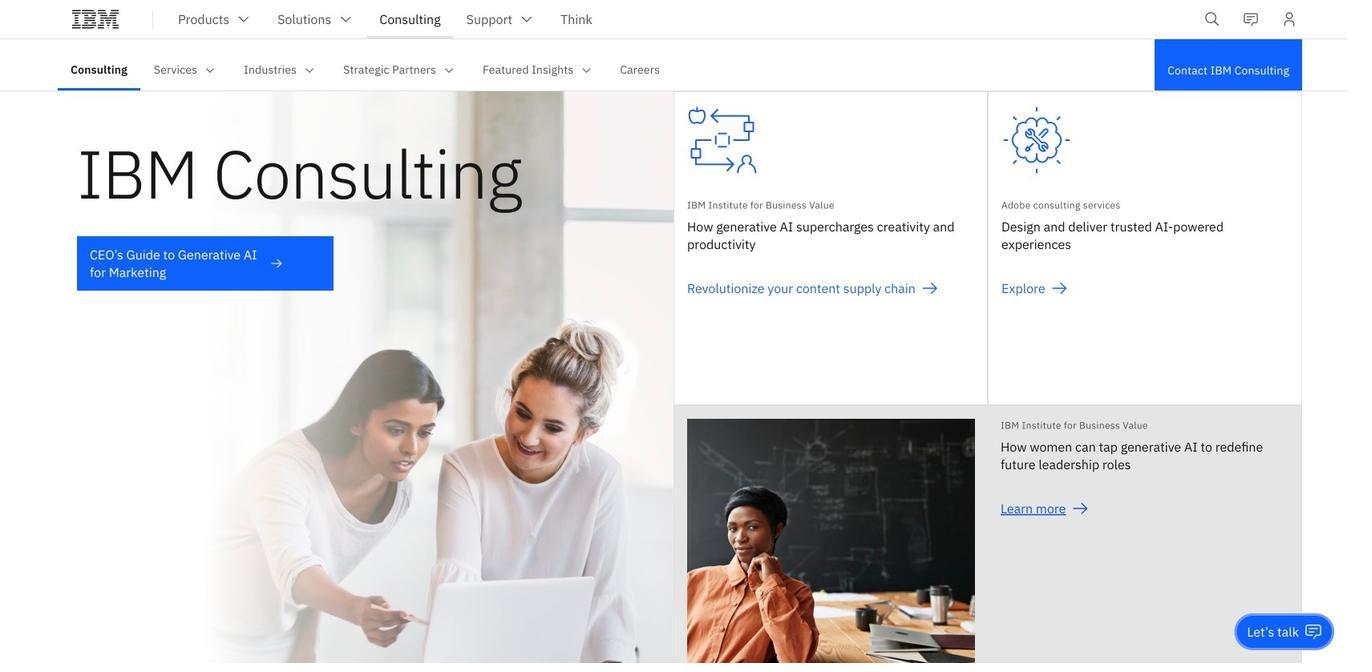 Task type: vqa. For each thing, say whether or not it's contained in the screenshot.
Your privacy choices element at the left bottom
no



Task type: describe. For each thing, give the bounding box(es) containing it.
let's talk element
[[1247, 624, 1299, 641]]



